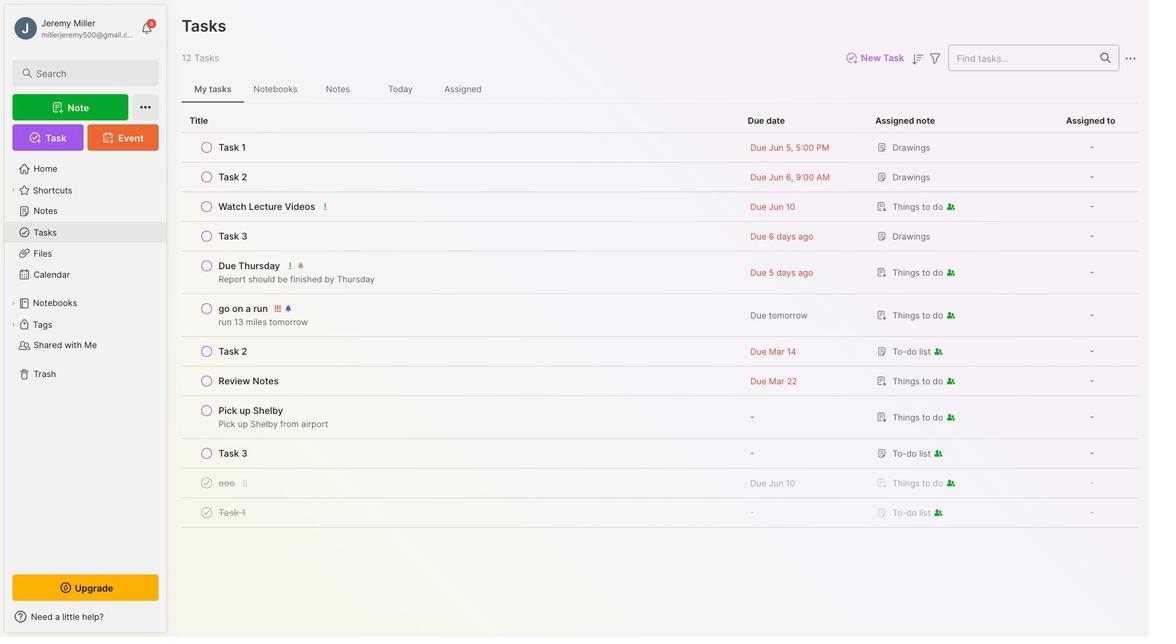 Task type: locate. For each thing, give the bounding box(es) containing it.
row
[[182, 133, 1139, 163], [190, 138, 732, 157], [182, 163, 1139, 192], [190, 168, 732, 186], [182, 192, 1139, 222], [190, 197, 732, 216], [182, 222, 1139, 251], [190, 227, 732, 246], [182, 251, 1139, 294], [190, 257, 732, 288], [182, 294, 1139, 337], [190, 300, 732, 331], [182, 337, 1139, 367], [190, 342, 732, 361], [182, 367, 1139, 396], [190, 372, 732, 390], [182, 396, 1139, 439], [190, 402, 732, 433], [182, 439, 1139, 469], [190, 444, 732, 463], [182, 469, 1139, 498], [190, 474, 732, 492], [182, 498, 1139, 528], [190, 504, 732, 522]]

task 1 0 cell
[[219, 141, 246, 154]]

Sort tasks by… field
[[910, 50, 926, 67]]

row group
[[182, 133, 1139, 528]]

task 3 3 cell
[[219, 230, 248, 243]]

watch lecture videos 2 cell
[[219, 200, 315, 213]]

ooo 10 cell
[[219, 477, 235, 490]]

filter tasks image
[[928, 51, 943, 66]]

task 3 9 cell
[[219, 447, 248, 460]]

None search field
[[36, 65, 147, 81]]



Task type: vqa. For each thing, say whether or not it's contained in the screenshot.
tree at the left of the page inside Main Element
no



Task type: describe. For each thing, give the bounding box(es) containing it.
expand tags image
[[9, 321, 17, 329]]

click to collapse image
[[166, 613, 176, 629]]

none search field inside main element
[[36, 65, 147, 81]]

task 2 6 cell
[[219, 345, 247, 358]]

due thursday 4 cell
[[219, 259, 280, 273]]

Account field
[[13, 15, 134, 41]]

Filter tasks field
[[928, 49, 943, 66]]

expand notebooks image
[[9, 300, 17, 307]]

Search text field
[[36, 67, 147, 80]]

go on a run 5 cell
[[219, 302, 268, 315]]

More actions and view options field
[[1120, 49, 1139, 66]]

task 1 11 cell
[[219, 506, 246, 519]]

task 2 1 cell
[[219, 171, 247, 184]]

more actions and view options image
[[1123, 51, 1139, 66]]

Find tasks… text field
[[949, 47, 1093, 69]]

review notes 7 cell
[[219, 375, 279, 388]]

WHAT'S NEW field
[[5, 606, 167, 627]]

pick up shelby 8 cell
[[219, 404, 283, 417]]

main element
[[0, 0, 171, 637]]



